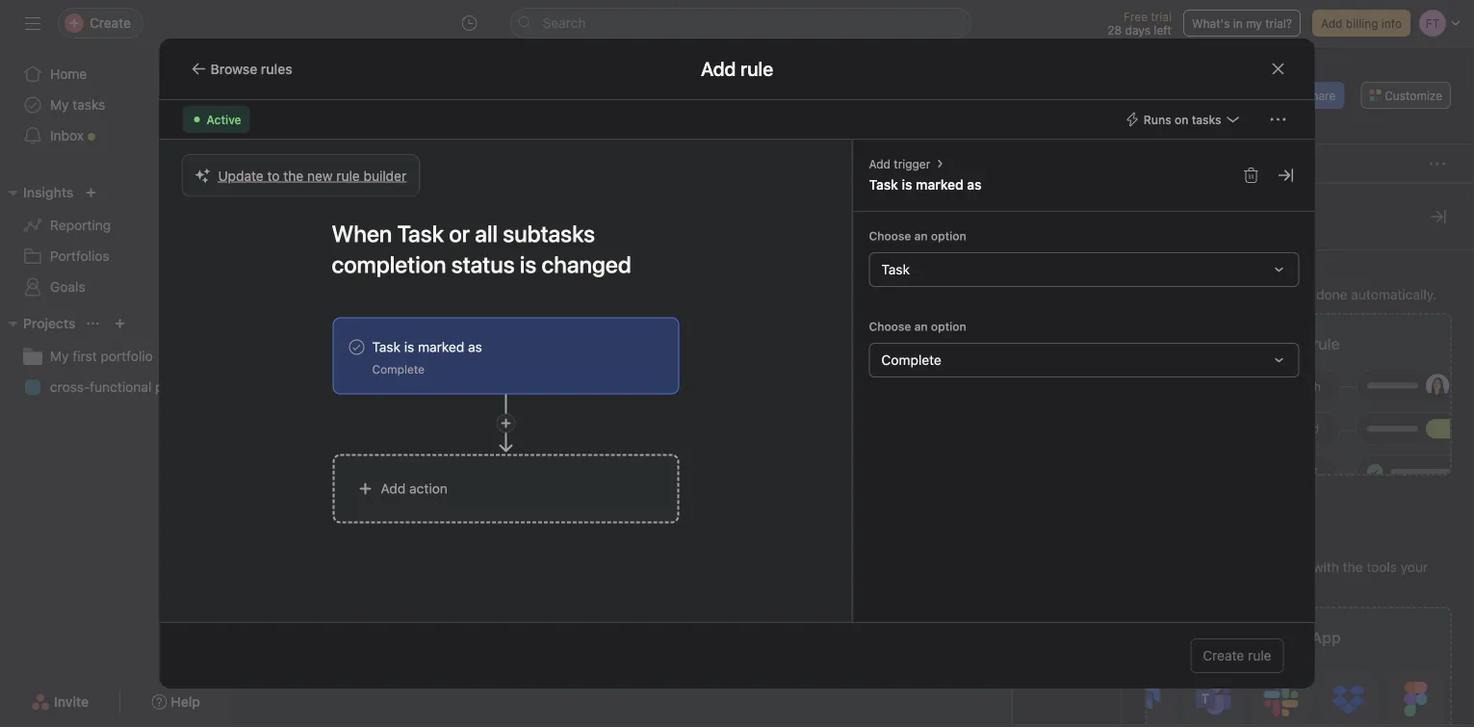 Task type: describe. For each thing, give the bounding box(es) containing it.
add trigger button
[[869, 155, 931, 172]]

close this dialog image
[[1271, 61, 1287, 77]]

share for share
[[1305, 89, 1336, 102]]

reporting link
[[12, 210, 220, 241]]

add left trigger in the top right of the page
[[869, 157, 891, 171]]

0 vertical spatial project
[[329, 261, 373, 276]]

build
[[1145, 559, 1176, 575]]

an for complete
[[915, 320, 928, 333]]

my for my tasks
[[50, 97, 69, 113]]

fields
[[1058, 275, 1087, 288]]

today – oct 25
[[306, 454, 389, 467]]

what's in my trial?
[[1193, 16, 1293, 30]]

close details image
[[1431, 209, 1447, 224]]

rule right a
[[1185, 287, 1208, 302]]

Add a name for this rule text field
[[319, 211, 680, 287]]

what's
[[1193, 16, 1231, 30]]

global element
[[0, 47, 231, 163]]

my for my first portfolio
[[50, 348, 69, 364]]

add task for middle add task button
[[662, 378, 718, 394]]

add down 26
[[662, 378, 687, 394]]

share timeline with teammates
[[587, 261, 777, 276]]

add left a
[[1145, 287, 1170, 302]]

2 vertical spatial add task button
[[254, 496, 524, 531]]

functional
[[90, 379, 152, 395]]

customize inside customize dropdown button
[[1386, 89, 1443, 102]]

add rule
[[1281, 335, 1341, 353]]

trash item image
[[1244, 168, 1260, 183]]

update to the new rule builder
[[218, 168, 407, 184]]

complete inside dropdown button
[[882, 352, 942, 368]]

inbox
[[50, 128, 84, 144]]

customize button
[[1361, 82, 1452, 109]]

add billing info button
[[1313, 10, 1411, 37]]

2 vertical spatial task
[[372, 339, 401, 355]]

add section
[[1164, 208, 1249, 226]]

0 horizontal spatial as
[[468, 339, 482, 355]]

0 vertical spatial is
[[902, 177, 913, 193]]

add inside "button"
[[1280, 629, 1308, 647]]

26
[[668, 327, 682, 340]]

2
[[1047, 275, 1054, 288]]

add trigger
[[869, 157, 931, 171]]

done
[[1317, 287, 1348, 302]]

inbox link
[[12, 120, 220, 151]]

task inside 'popup button'
[[882, 262, 910, 277]]

portfolio
[[101, 348, 153, 364]]

an for task
[[915, 229, 928, 243]]

add left new
[[278, 157, 300, 171]]

work
[[1283, 287, 1313, 302]]

my tasks link
[[12, 90, 220, 120]]

trial?
[[1266, 16, 1293, 30]]

add rule
[[701, 57, 774, 80]]

1 vertical spatial –
[[342, 454, 349, 467]]

my first portfolio
[[50, 348, 153, 364]]

choose an option for task
[[869, 229, 967, 243]]

info
[[1382, 16, 1403, 30]]

section
[[1196, 208, 1249, 226]]

1 vertical spatial is
[[404, 339, 414, 355]]

goals link
[[12, 272, 220, 302]]

complete button
[[869, 343, 1300, 378]]

days
[[1126, 23, 1151, 37]]

integrated
[[1180, 559, 1244, 575]]

schedule kickoff meeting
[[294, 388, 451, 404]]

kickoff
[[355, 388, 397, 404]]

brief
[[376, 261, 405, 276]]

rule up high
[[1313, 335, 1341, 353]]

portfolios link
[[12, 241, 220, 272]]

add task for top add task button
[[278, 157, 326, 171]]

billing
[[1347, 16, 1379, 30]]

add section button
[[1133, 199, 1257, 234]]

add task image
[[472, 209, 487, 224]]

most.
[[1237, 580, 1272, 596]]

28
[[1108, 23, 1122, 37]]

0 vertical spatial the
[[284, 168, 304, 184]]

choose for complete
[[869, 320, 912, 333]]

0 horizontal spatial marked
[[418, 339, 465, 355]]

add app
[[1280, 629, 1341, 647]]

2 fields
[[1047, 275, 1087, 288]]

browse rules
[[210, 61, 292, 77]]

automatically.
[[1352, 287, 1437, 302]]

1 vertical spatial add task button
[[547, 369, 817, 404]]

close side pane image
[[1279, 168, 1294, 183]]

option for task
[[931, 229, 967, 243]]

tools
[[1367, 559, 1398, 575]]

left
[[1154, 23, 1172, 37]]

add task for bottom add task button
[[369, 505, 425, 521]]

choose for task
[[869, 229, 912, 243]]

task for middle add task button
[[691, 378, 718, 394]]

0 vertical spatial with
[[679, 261, 705, 276]]

update
[[218, 168, 264, 184]]

runs on tasks button
[[1116, 106, 1250, 133]]

1 horizontal spatial as
[[968, 177, 982, 193]]

add action
[[381, 481, 448, 497]]

1 horizontal spatial to
[[1212, 287, 1224, 302]]

my tasks
[[50, 97, 105, 113]]

home link
[[12, 59, 220, 90]]

rules
[[1052, 369, 1082, 382]]

team
[[1145, 580, 1176, 596]]

with inside build integrated workflows with the tools your team uses the most.
[[1314, 559, 1340, 575]]

rule right new
[[336, 168, 360, 184]]

oct 26
[[645, 327, 682, 340]]

portfolios
[[50, 248, 109, 264]]

update to the new rule builder button
[[218, 168, 407, 184]]

active button
[[183, 106, 250, 133]]

what's in my trial? button
[[1184, 10, 1301, 37]]

browse rules button
[[183, 55, 301, 82]]

ft
[[1233, 89, 1247, 102]]

add a rule to get your work done automatically.
[[1145, 287, 1437, 302]]

active
[[207, 113, 241, 126]]

build integrated workflows with the tools your team uses the most.
[[1145, 559, 1429, 596]]



Task type: locate. For each thing, give the bounding box(es) containing it.
1 vertical spatial with
[[1314, 559, 1340, 575]]

0 vertical spatial an
[[915, 229, 928, 243]]

done
[[840, 208, 878, 226]]

20
[[329, 327, 344, 340]]

oct 20 – 24
[[306, 327, 371, 340]]

free
[[1124, 10, 1148, 23]]

1 vertical spatial as
[[468, 339, 482, 355]]

1 horizontal spatial add task
[[369, 505, 425, 521]]

in
[[1234, 16, 1243, 30]]

0 vertical spatial add task
[[278, 157, 326, 171]]

on
[[1175, 113, 1189, 126]]

task is marked as
[[869, 177, 982, 193], [372, 339, 482, 355]]

high
[[1296, 380, 1321, 393]]

add task button
[[254, 150, 335, 177], [547, 369, 817, 404], [254, 496, 524, 531]]

0 vertical spatial share
[[1305, 89, 1336, 102]]

add task image
[[1058, 209, 1073, 224]]

with right workflows
[[1314, 559, 1340, 575]]

task for bottom add task button
[[398, 505, 425, 521]]

add app button
[[1145, 607, 1453, 727]]

complete
[[882, 352, 942, 368], [372, 363, 425, 376]]

0 vertical spatial option
[[931, 229, 967, 243]]

2 an from the top
[[915, 320, 928, 333]]

1 horizontal spatial tasks
[[1192, 113, 1222, 126]]

today
[[306, 454, 339, 467]]

0 vertical spatial customize
[[1386, 89, 1443, 102]]

customize up a
[[1145, 205, 1238, 228]]

0 horizontal spatial the
[[284, 168, 304, 184]]

0 vertical spatial choose
[[869, 229, 912, 243]]

first
[[73, 348, 97, 364]]

a
[[1174, 287, 1181, 302]]

the left new
[[284, 168, 304, 184]]

reporting
[[50, 217, 111, 233]]

1 horizontal spatial complete
[[882, 352, 942, 368]]

board image
[[266, 70, 289, 93]]

projects
[[23, 315, 76, 331]]

get
[[1228, 287, 1249, 302]]

task for top add task button
[[303, 157, 326, 171]]

tasks right on
[[1192, 113, 1222, 126]]

2 vertical spatial task
[[398, 505, 425, 521]]

1 horizontal spatial task is marked as
[[869, 177, 982, 193]]

– right 'today'
[[342, 454, 349, 467]]

0 horizontal spatial is
[[404, 339, 414, 355]]

2 horizontal spatial task
[[691, 378, 718, 394]]

my
[[50, 97, 69, 113], [50, 348, 69, 364]]

create rule
[[1203, 648, 1272, 664]]

tasks inside "link"
[[73, 97, 105, 113]]

1 vertical spatial your
[[1401, 559, 1429, 575]]

my inside the global element
[[50, 97, 69, 113]]

1 vertical spatial task is marked as
[[372, 339, 482, 355]]

1 horizontal spatial customize
[[1386, 89, 1443, 102]]

1 vertical spatial choose an option
[[869, 320, 967, 333]]

rule
[[336, 168, 360, 184], [1185, 287, 1208, 302], [1313, 335, 1341, 353], [1249, 648, 1272, 664]]

builder
[[364, 168, 407, 184]]

goals
[[50, 279, 85, 295]]

cross-functional project plan link
[[12, 372, 229, 403]]

add down 25
[[381, 481, 406, 497]]

0 vertical spatial task
[[869, 177, 899, 193]]

0 horizontal spatial share
[[587, 261, 623, 276]]

my
[[1247, 16, 1263, 30]]

0 vertical spatial marked
[[916, 177, 964, 193]]

rule right create at the right of page
[[1249, 648, 1272, 664]]

0 vertical spatial to
[[267, 168, 280, 184]]

24
[[357, 327, 371, 340]]

task is marked as up meeting
[[372, 339, 482, 355]]

share button
[[1281, 82, 1345, 109]]

plan
[[203, 379, 229, 395]]

2 horizontal spatial the
[[1343, 559, 1364, 575]]

1 vertical spatial project
[[155, 379, 199, 395]]

1 choose from the top
[[869, 229, 912, 243]]

marked up meeting
[[418, 339, 465, 355]]

project left plan
[[155, 379, 199, 395]]

1 vertical spatial task
[[882, 262, 910, 277]]

2 option from the top
[[931, 320, 967, 333]]

rule inside button
[[1249, 648, 1272, 664]]

oct for oct 26
[[645, 327, 665, 340]]

with right the timeline
[[679, 261, 705, 276]]

dependencies image
[[564, 257, 579, 273]]

0 vertical spatial task is marked as
[[869, 177, 982, 193]]

1 horizontal spatial share
[[1305, 89, 1336, 102]]

low
[[1296, 463, 1318, 477]]

runs
[[1144, 113, 1172, 126]]

marked
[[916, 177, 964, 193], [418, 339, 465, 355]]

projects element
[[0, 306, 231, 407]]

– left 24
[[347, 327, 354, 340]]

2 choose from the top
[[869, 320, 912, 333]]

1 my from the top
[[50, 97, 69, 113]]

add billing info
[[1322, 16, 1403, 30]]

add task down 26
[[662, 378, 718, 394]]

0 horizontal spatial tasks
[[73, 97, 105, 113]]

0 horizontal spatial customize
[[1145, 205, 1238, 228]]

your
[[1252, 287, 1280, 302], [1401, 559, 1429, 575]]

marked down trigger in the top right of the page
[[916, 177, 964, 193]]

tasks
[[73, 97, 105, 113], [1192, 113, 1222, 126]]

my up inbox
[[50, 97, 69, 113]]

0 horizontal spatial project
[[155, 379, 199, 395]]

2 horizontal spatial oct
[[645, 327, 665, 340]]

oct left 25
[[352, 454, 372, 467]]

25
[[375, 454, 389, 467]]

is
[[902, 177, 913, 193], [404, 339, 414, 355]]

oct left 20
[[306, 327, 326, 340]]

1 vertical spatial marked
[[418, 339, 465, 355]]

search
[[543, 15, 586, 31]]

1 vertical spatial an
[[915, 320, 928, 333]]

1 vertical spatial choose
[[869, 320, 912, 333]]

2 vertical spatial the
[[1213, 580, 1233, 596]]

create rule button
[[1191, 639, 1285, 673]]

1 horizontal spatial oct
[[352, 454, 372, 467]]

1 vertical spatial my
[[50, 348, 69, 364]]

0 horizontal spatial task
[[303, 157, 326, 171]]

free trial 28 days left
[[1108, 10, 1172, 37]]

trigger
[[894, 157, 931, 171]]

your right tools
[[1401, 559, 1429, 575]]

to left get
[[1212, 287, 1224, 302]]

1 horizontal spatial the
[[1213, 580, 1233, 596]]

my first portfolio link
[[12, 341, 220, 372]]

1 option from the top
[[931, 229, 967, 243]]

the left tools
[[1343, 559, 1364, 575]]

the down integrated
[[1213, 580, 1233, 596]]

task is marked as down trigger in the top right of the page
[[869, 177, 982, 193]]

add up high
[[1281, 335, 1309, 353]]

uses
[[1180, 580, 1209, 596]]

hide sidebar image
[[25, 15, 40, 31]]

1 vertical spatial the
[[1343, 559, 1364, 575]]

down arrow image
[[499, 394, 513, 452]]

choose an option for complete
[[869, 320, 967, 333]]

1 vertical spatial add task
[[662, 378, 718, 394]]

1 choose an option from the top
[[869, 229, 967, 243]]

search list box
[[510, 8, 972, 39]]

schedule
[[294, 388, 352, 404]]

0 vertical spatial task
[[303, 157, 326, 171]]

add task
[[278, 157, 326, 171], [662, 378, 718, 394], [369, 505, 425, 521]]

1 horizontal spatial marked
[[916, 177, 964, 193]]

add left app at the bottom right of the page
[[1280, 629, 1308, 647]]

oct for oct 20 – 24
[[306, 327, 326, 340]]

2 horizontal spatial add task
[[662, 378, 718, 394]]

2 my from the top
[[50, 348, 69, 364]]

insights element
[[0, 175, 231, 306]]

0 horizontal spatial add task
[[278, 157, 326, 171]]

customize down the info
[[1386, 89, 1443, 102]]

add task right update
[[278, 157, 326, 171]]

your right get
[[1252, 287, 1280, 302]]

0 horizontal spatial task is marked as
[[372, 339, 482, 355]]

tasks down home
[[73, 97, 105, 113]]

1 vertical spatial share
[[587, 261, 623, 276]]

tasks inside dropdown button
[[1192, 113, 1222, 126]]

1 vertical spatial task
[[691, 378, 718, 394]]

share for share timeline with teammates
[[587, 261, 623, 276]]

cross-
[[50, 379, 90, 395]]

share right em
[[1305, 89, 1336, 102]]

projects button
[[0, 312, 76, 335]]

0 horizontal spatial complete
[[372, 363, 425, 376]]

0 vertical spatial –
[[347, 327, 354, 340]]

add left section
[[1164, 208, 1192, 226]]

1 vertical spatial option
[[931, 320, 967, 333]]

project left brief
[[329, 261, 373, 276]]

1 horizontal spatial with
[[1314, 559, 1340, 575]]

2 vertical spatial add task
[[369, 505, 425, 521]]

None text field
[[312, 65, 570, 99]]

new
[[307, 168, 333, 184]]

workflows
[[1248, 559, 1310, 575]]

home
[[50, 66, 87, 82]]

cross-functional project plan
[[50, 379, 229, 395]]

add task down add action
[[369, 505, 425, 521]]

0 vertical spatial your
[[1252, 287, 1280, 302]]

1 vertical spatial to
[[1212, 287, 1224, 302]]

meeting
[[401, 388, 451, 404]]

to right update
[[267, 168, 280, 184]]

with
[[679, 261, 705, 276], [1314, 559, 1340, 575]]

project
[[329, 261, 373, 276], [155, 379, 199, 395]]

option for complete
[[931, 320, 967, 333]]

is right 24
[[404, 339, 414, 355]]

doing
[[547, 208, 589, 226]]

invite
[[54, 694, 89, 710]]

draft project brief
[[294, 261, 405, 276]]

1 horizontal spatial task
[[398, 505, 425, 521]]

my left first
[[50, 348, 69, 364]]

choose an option
[[869, 229, 967, 243], [869, 320, 967, 333]]

is down trigger in the top right of the page
[[902, 177, 913, 193]]

2 choose an option from the top
[[869, 320, 967, 333]]

1 vertical spatial customize
[[1145, 205, 1238, 228]]

add left "billing"
[[1322, 16, 1343, 30]]

add down add action
[[369, 505, 394, 521]]

share inside 'button'
[[1305, 89, 1336, 102]]

trial
[[1152, 10, 1172, 23]]

an
[[915, 229, 928, 243], [915, 320, 928, 333]]

invite button
[[18, 685, 101, 720]]

oct left 26
[[645, 327, 665, 340]]

runs on tasks
[[1144, 113, 1222, 126]]

my inside the projects element
[[50, 348, 69, 364]]

draft
[[294, 261, 325, 276]]

0 horizontal spatial oct
[[306, 327, 326, 340]]

action
[[409, 481, 448, 497]]

0 vertical spatial as
[[968, 177, 982, 193]]

1 horizontal spatial is
[[902, 177, 913, 193]]

teammates
[[708, 261, 777, 276]]

0 horizontal spatial with
[[679, 261, 705, 276]]

insights
[[23, 184, 74, 200]]

share right dependencies image
[[587, 261, 623, 276]]

timeline
[[626, 261, 675, 276]]

0 horizontal spatial your
[[1252, 287, 1280, 302]]

0 vertical spatial choose an option
[[869, 229, 967, 243]]

1 an from the top
[[915, 229, 928, 243]]

1 horizontal spatial project
[[329, 261, 373, 276]]

add another trigger image
[[500, 418, 512, 429]]

search button
[[510, 8, 972, 39]]

oct
[[306, 327, 326, 340], [645, 327, 665, 340], [352, 454, 372, 467]]

add inside button
[[1322, 16, 1343, 30]]

0 horizontal spatial to
[[267, 168, 280, 184]]

your inside build integrated workflows with the tools your team uses the most.
[[1401, 559, 1429, 575]]

customize
[[1386, 89, 1443, 102], [1145, 205, 1238, 228]]

1 horizontal spatial your
[[1401, 559, 1429, 575]]

0 vertical spatial my
[[50, 97, 69, 113]]

0 vertical spatial add task button
[[254, 150, 335, 177]]



Task type: vqa. For each thing, say whether or not it's contained in the screenshot.
More actions icon at top left
no



